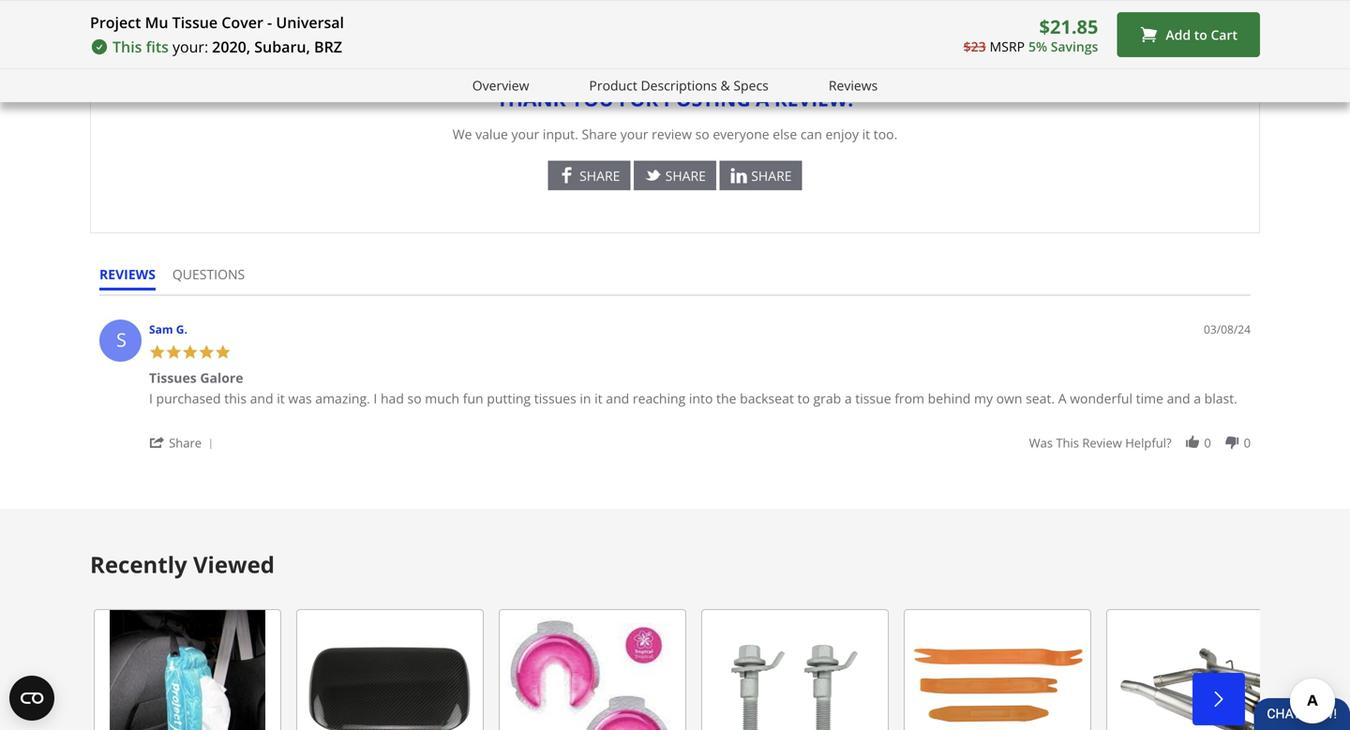Task type: locate. For each thing, give the bounding box(es) containing it.
0 horizontal spatial i
[[149, 390, 153, 407]]

so down posting
[[696, 125, 710, 143]]

list inside thank you for posting a review element
[[128, 161, 1222, 195]]

write
[[992, 7, 1027, 25]]

1 horizontal spatial a
[[1059, 390, 1067, 407]]

input.
[[543, 125, 579, 143]]

0 horizontal spatial this
[[224, 390, 247, 407]]

twitter image
[[644, 166, 662, 184]]

a
[[1030, 7, 1039, 25], [1059, 390, 1067, 407]]

1 your from the left
[[512, 125, 540, 143]]

star image up tissues galore heading
[[198, 344, 215, 361]]

$21.85
[[1040, 13, 1099, 39]]

facebook image
[[559, 166, 576, 184]]

1 vertical spatial a
[[1059, 390, 1067, 407]]

i
[[149, 390, 153, 407], [374, 390, 377, 407]]

your right share on the top of page
[[621, 125, 649, 143]]

a right write
[[1030, 7, 1039, 25]]

1 vertical spatial review
[[1083, 435, 1123, 451]]

my
[[974, 390, 993, 407]]

was
[[288, 390, 312, 407]]

1 horizontal spatial this
[[1056, 435, 1080, 451]]

3 and from the left
[[1167, 390, 1191, 407]]

product descriptions & specs
[[589, 76, 769, 94]]

share link
[[548, 161, 631, 190], [634, 161, 717, 190], [720, 161, 802, 190]]

tissues
[[534, 390, 577, 407]]

it right in
[[595, 390, 603, 407]]

we value your input. share your review so everyone else can enjoy it too.
[[453, 125, 898, 143]]

share right linkedin image
[[751, 167, 792, 185]]

0 horizontal spatial and
[[250, 390, 273, 407]]

&
[[721, 76, 730, 94]]

1 horizontal spatial star image
[[198, 344, 215, 361]]

vote up review by anonymous user image
[[1185, 435, 1201, 451]]

0
[[1205, 435, 1212, 451], [1244, 435, 1251, 451]]

star image down sam
[[149, 344, 166, 361]]

share link down share on the top of page
[[548, 161, 631, 190]]

0 vertical spatial this
[[224, 390, 247, 407]]

this fits your: 2020, subaru, brz
[[113, 37, 342, 57]]

share the review on twitter element
[[666, 167, 706, 185]]

recently viewed
[[90, 550, 275, 580]]

0 vertical spatial so
[[696, 125, 710, 143]]

seperator image
[[205, 439, 216, 450]]

review down thank you for posting a review!
[[652, 125, 692, 143]]

much
[[425, 390, 460, 407]]

from
[[895, 390, 925, 407]]

2020,
[[212, 37, 251, 57]]

1 0 from the left
[[1205, 435, 1212, 451]]

and right time
[[1167, 390, 1191, 407]]

so inside thank you for posting a review element
[[696, 125, 710, 143]]

1 star image from the left
[[166, 344, 182, 361]]

share inside dropdown button
[[169, 435, 202, 451]]

list containing share
[[128, 161, 1222, 195]]

it left too.
[[863, 125, 871, 143]]

2 horizontal spatial it
[[863, 125, 871, 143]]

3 share link from the left
[[720, 161, 802, 190]]

1 horizontal spatial to
[[1195, 26, 1208, 43]]

review
[[1042, 7, 1087, 25]]

was this review helpful?
[[1029, 435, 1172, 451]]

putting
[[487, 390, 531, 407]]

thank you for posting a review element
[[90, 0, 1261, 233]]

star image down g. on the left top of the page
[[182, 344, 198, 361]]

thank you for posting a review!
[[497, 85, 854, 112]]

0 horizontal spatial so
[[408, 390, 422, 407]]

own
[[997, 390, 1023, 407]]

spc81260 spc camber bolt kit front - 2015+ wrx / 2015+ sti, image
[[702, 610, 889, 731]]

0 horizontal spatial 0
[[1205, 435, 1212, 451]]

-
[[267, 12, 272, 32]]

to
[[1195, 26, 1208, 43], [798, 390, 810, 407]]

star image
[[166, 344, 182, 361], [182, 344, 198, 361], [215, 344, 231, 361]]

1 horizontal spatial i
[[374, 390, 377, 407]]

was
[[1029, 435, 1053, 451]]

tab list containing reviews
[[99, 265, 262, 294]]

a right seat.
[[1059, 390, 1067, 407]]

brz
[[314, 37, 342, 57]]

star image up galore
[[215, 344, 231, 361]]

add to cart
[[1166, 26, 1238, 43]]

$23
[[964, 37, 986, 55]]

tomtb6090-sb02c 15-21 wrx & sti tomei expreme ti cat-back system, image
[[1107, 610, 1294, 731]]

1 horizontal spatial and
[[606, 390, 630, 407]]

star image down 'sam g.'
[[166, 344, 182, 361]]

a left blast.
[[1194, 390, 1201, 407]]

reaching
[[633, 390, 686, 407]]

a right grab
[[845, 390, 852, 407]]

so
[[696, 125, 710, 143], [408, 390, 422, 407]]

0 vertical spatial a
[[1030, 7, 1039, 25]]

1 vertical spatial so
[[408, 390, 422, 407]]

0 horizontal spatial share link
[[548, 161, 631, 190]]

a right the & on the top right of page
[[756, 85, 770, 112]]

share left seperator icon
[[169, 435, 202, 451]]

this inside tissues galore i purchased this and it was amazing. i had so much fun putting tissues in it and reaching into the backseat to grab a tissue from behind my own seat. a wonderful time and a blast.
[[224, 390, 247, 407]]

1 horizontal spatial 0
[[1244, 435, 1251, 451]]

it inside thank you for posting a review element
[[863, 125, 871, 143]]

list
[[128, 161, 1222, 195]]

0 horizontal spatial a
[[1030, 7, 1039, 25]]

0 vertical spatial review
[[652, 125, 692, 143]]

review down wonderful
[[1083, 435, 1123, 451]]

2 horizontal spatial and
[[1167, 390, 1191, 407]]

this down galore
[[224, 390, 247, 407]]

write a review button
[[954, 0, 1098, 33]]

to right add
[[1195, 26, 1208, 43]]

wonderful
[[1070, 390, 1133, 407]]

else
[[773, 125, 797, 143]]

sam g.
[[149, 322, 187, 337]]

share for share the review on twitter element
[[666, 167, 706, 185]]

star image
[[149, 344, 166, 361], [198, 344, 215, 361]]

2 horizontal spatial share link
[[720, 161, 802, 190]]

share right twitter "icon"
[[666, 167, 706, 185]]

share for share the review on linkedin element
[[751, 167, 792, 185]]

to left grab
[[798, 390, 810, 407]]

tab list
[[99, 265, 262, 294]]

review
[[652, 125, 692, 143], [1083, 435, 1123, 451]]

descriptions
[[641, 76, 717, 94]]

1 share link from the left
[[548, 161, 631, 190]]

0 horizontal spatial star image
[[149, 344, 166, 361]]

your
[[512, 125, 540, 143], [621, 125, 649, 143]]

had
[[381, 390, 404, 407]]

share image
[[149, 435, 166, 451]]

2 horizontal spatial a
[[1194, 390, 1201, 407]]

enjoy
[[826, 125, 859, 143]]

reviews
[[829, 76, 878, 94]]

share link down we value your input. share your review so everyone else can enjoy it too.
[[634, 161, 717, 190]]

a
[[756, 85, 770, 112], [845, 390, 852, 407], [1194, 390, 1201, 407]]

1 horizontal spatial so
[[696, 125, 710, 143]]

1 vertical spatial to
[[798, 390, 810, 407]]

1 and from the left
[[250, 390, 273, 407]]

1 horizontal spatial it
[[595, 390, 603, 407]]

2 share link from the left
[[634, 161, 717, 190]]

linkedin image
[[730, 166, 748, 184]]

0 horizontal spatial to
[[798, 390, 810, 407]]

group
[[1029, 435, 1251, 451]]

it left was
[[277, 390, 285, 407]]

0 vertical spatial to
[[1195, 26, 1208, 43]]

time
[[1136, 390, 1164, 407]]

and right in
[[606, 390, 630, 407]]

i down the tissues
[[149, 390, 153, 407]]

0 horizontal spatial review
[[652, 125, 692, 143]]

it
[[863, 125, 871, 143], [277, 390, 285, 407], [595, 390, 603, 407]]

2 star image from the left
[[198, 344, 215, 361]]

and
[[250, 390, 273, 407], [606, 390, 630, 407], [1167, 390, 1191, 407]]

this right was
[[1056, 435, 1080, 451]]

1 horizontal spatial share link
[[634, 161, 717, 190]]

2 your from the left
[[621, 125, 649, 143]]

0 right vote up review by anonymous user icon
[[1205, 435, 1212, 451]]

share right facebook "icon"
[[580, 167, 620, 185]]

share link down everyone
[[720, 161, 802, 190]]

thank
[[497, 85, 566, 112]]

your right value
[[512, 125, 540, 143]]

and left was
[[250, 390, 273, 407]]

we
[[453, 125, 472, 143]]

add to cart button
[[1117, 12, 1261, 57]]

0 horizontal spatial your
[[512, 125, 540, 143]]

1 horizontal spatial your
[[621, 125, 649, 143]]

value
[[476, 125, 508, 143]]

project
[[90, 12, 141, 32]]

olmdp2-wrx14-dcf olm s-line dry carbon fiber console hood cover - 2015-2017 wrx / 14-18 forester / 13-17 crosstrek, image
[[296, 610, 484, 731]]

product
[[589, 76, 638, 94]]

tissue
[[172, 12, 218, 32]]

can
[[801, 125, 822, 143]]

i left had
[[374, 390, 377, 407]]

overview link
[[472, 75, 529, 96]]

0 right vote down review by anonymous user icon
[[1244, 435, 1251, 451]]

so right had
[[408, 390, 422, 407]]

tissues galore heading
[[149, 369, 243, 391]]



Task type: describe. For each thing, give the bounding box(es) containing it.
to inside tissues galore i purchased this and it was amazing. i had so much fun putting tissues in it and reaching into the backseat to grab a tissue from behind my own seat. a wonderful time and a blast.
[[798, 390, 810, 407]]

1 horizontal spatial review
[[1083, 435, 1123, 451]]

cover
[[222, 12, 263, 32]]

grab
[[814, 390, 841, 407]]

0 horizontal spatial it
[[277, 390, 285, 407]]

specs
[[734, 76, 769, 94]]

project mu tissue cover - universal
[[90, 12, 344, 32]]

open widget image
[[9, 676, 54, 721]]

0 horizontal spatial a
[[756, 85, 770, 112]]

recently
[[90, 550, 187, 580]]

share button
[[149, 434, 220, 451]]

msrp
[[990, 37, 1025, 55]]

2 0 from the left
[[1244, 435, 1251, 451]]

backseat
[[740, 390, 794, 407]]

share the review on facebook element
[[580, 167, 620, 185]]

3 star image from the left
[[215, 344, 231, 361]]

tissues galore i purchased this and it was amazing. i had so much fun putting tissues in it and reaching into the backseat to grab a tissue from behind my own seat. a wonderful time and a blast.
[[149, 369, 1238, 407]]

a inside tissues galore i purchased this and it was amazing. i had so much fun putting tissues in it and reaching into the backseat to grab a tissue from behind my own seat. a wonderful time and a blast.
[[1059, 390, 1067, 407]]

add
[[1166, 26, 1191, 43]]

fun
[[463, 390, 484, 407]]

in
[[580, 390, 591, 407]]

galore
[[200, 369, 243, 387]]

everyone
[[713, 125, 770, 143]]

gcsgcs-int-tool gcs interior trim panel tools - universal, image
[[904, 610, 1092, 731]]

questions
[[172, 265, 245, 283]]

product descriptions & specs link
[[589, 75, 769, 96]]

1 vertical spatial this
[[1056, 435, 1080, 451]]

seat.
[[1026, 390, 1055, 407]]

share for the share the review on facebook element
[[580, 167, 620, 185]]

subaru,
[[254, 37, 310, 57]]

1 star image from the left
[[149, 344, 166, 361]]

5%
[[1029, 37, 1048, 55]]

review date 03/08/24 element
[[1204, 322, 1251, 338]]

write a review
[[992, 7, 1087, 25]]

1 horizontal spatial a
[[845, 390, 852, 407]]

fits
[[146, 37, 169, 57]]

to inside add to cart button
[[1195, 26, 1208, 43]]

your:
[[173, 37, 208, 57]]

purchased
[[156, 390, 221, 407]]

the
[[717, 390, 737, 407]]

03/08/24
[[1204, 322, 1251, 337]]

2 star image from the left
[[182, 344, 198, 361]]

tissues
[[149, 369, 197, 387]]

vote down review by anonymous user image
[[1224, 435, 1241, 451]]

overview
[[472, 76, 529, 94]]

viewed
[[193, 550, 275, 580]]

tissue
[[856, 390, 892, 407]]

review!
[[775, 85, 854, 112]]

for
[[619, 85, 659, 112]]

savings
[[1051, 37, 1099, 55]]

1 i from the left
[[149, 390, 153, 407]]

reviews link
[[829, 75, 878, 96]]

so inside tissues galore i purchased this and it was amazing. i had so much fun putting tissues in it and reaching into the backseat to grab a tissue from behind my own seat. a wonderful time and a blast.
[[408, 390, 422, 407]]

helpful?
[[1126, 435, 1172, 451]]

cart
[[1211, 26, 1238, 43]]

$21.85 $23 msrp 5% savings
[[964, 13, 1099, 55]]

behind
[[928, 390, 971, 407]]

into
[[689, 390, 713, 407]]

share the review on linkedin element
[[751, 167, 792, 185]]

2 i from the left
[[374, 390, 377, 407]]

share
[[582, 125, 617, 143]]

you
[[571, 85, 614, 112]]

this
[[113, 37, 142, 57]]

a inside dropdown button
[[1030, 7, 1039, 25]]

reviews
[[99, 265, 156, 283]]

amazing.
[[315, 390, 370, 407]]

2 and from the left
[[606, 390, 630, 407]]

picture of project mu tissue cover - universal image
[[94, 610, 281, 731]]

mu
[[145, 12, 168, 32]]

posting
[[664, 85, 751, 112]]

group containing was this review helpful?
[[1029, 435, 1251, 451]]

universal
[[276, 12, 344, 32]]

blast.
[[1205, 390, 1238, 407]]

s
[[116, 327, 127, 353]]

g.
[[176, 322, 187, 337]]

sam
[[149, 322, 173, 337]]

too.
[[874, 125, 898, 143]]

scosche magicmount air freshener refill cartridges- tropical, image
[[499, 610, 687, 731]]



Task type: vqa. For each thing, say whether or not it's contained in the screenshot.
Subispeed logo
no



